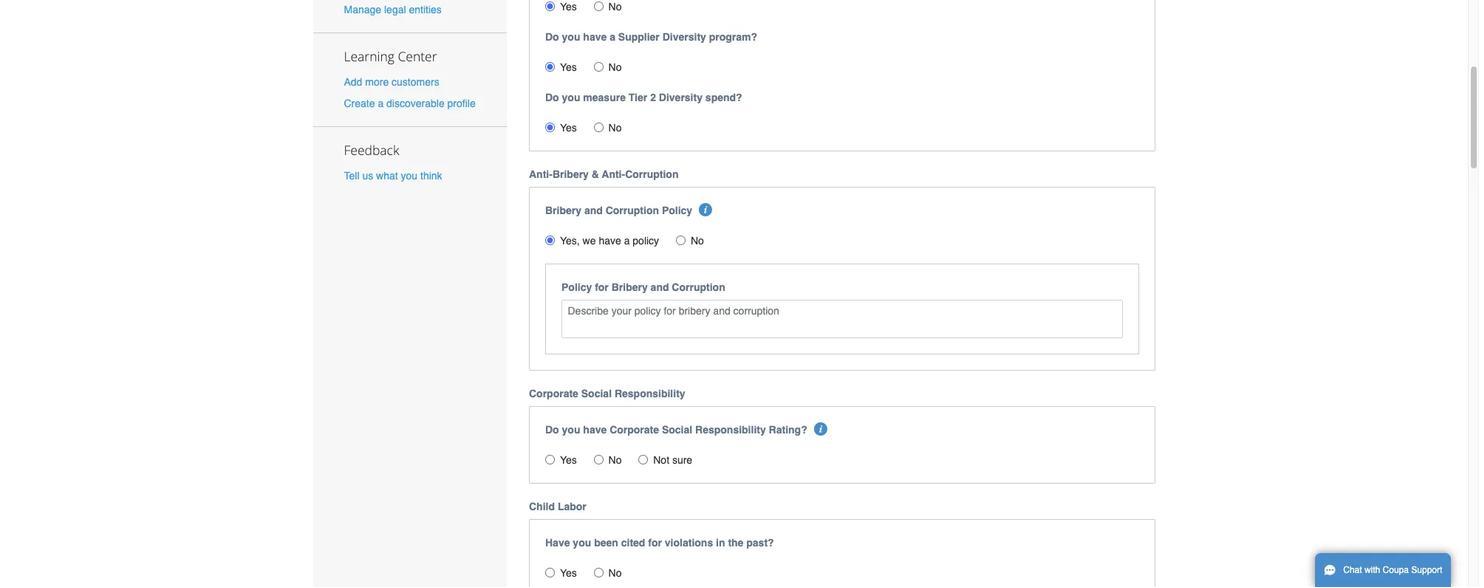 Task type: vqa. For each thing, say whether or not it's contained in the screenshot.
responsibility
yes



Task type: locate. For each thing, give the bounding box(es) containing it.
measure
[[583, 92, 626, 104]]

1 horizontal spatial a
[[610, 31, 616, 43]]

chat
[[1344, 566, 1363, 576]]

0 vertical spatial diversity
[[663, 31, 707, 43]]

yes,
[[560, 235, 580, 247]]

violations
[[665, 538, 713, 549]]

2 horizontal spatial a
[[624, 235, 630, 247]]

1 vertical spatial corporate
[[610, 425, 659, 436]]

been
[[594, 538, 619, 549]]

rating?
[[769, 425, 808, 436]]

responsibility up do you have corporate social responsibility rating?
[[615, 388, 686, 400]]

2 do from the top
[[546, 92, 559, 104]]

discoverable
[[387, 98, 445, 110]]

policy for bribery and corruption
[[562, 282, 726, 294]]

0 horizontal spatial and
[[585, 205, 603, 217]]

5 yes from the top
[[560, 568, 577, 580]]

not
[[654, 455, 670, 467]]

you down corporate social responsibility
[[562, 425, 581, 436]]

diversity for supplier
[[663, 31, 707, 43]]

add more customers
[[344, 76, 440, 88]]

1 vertical spatial for
[[649, 538, 662, 549]]

learning
[[344, 47, 395, 65]]

you for have you been cited for violations in the past?
[[573, 538, 592, 549]]

manage
[[344, 4, 382, 15]]

and down policy
[[651, 282, 669, 294]]

0 horizontal spatial a
[[378, 98, 384, 110]]

you right what
[[401, 170, 418, 182]]

0 vertical spatial bribery
[[553, 169, 589, 181]]

have you been cited for violations in the past?
[[546, 538, 774, 549]]

0 vertical spatial do
[[546, 31, 559, 43]]

None radio
[[546, 2, 555, 11], [546, 62, 555, 72], [594, 123, 604, 133], [676, 236, 686, 246], [546, 569, 555, 578], [546, 2, 555, 11], [546, 62, 555, 72], [594, 123, 604, 133], [676, 236, 686, 246], [546, 569, 555, 578]]

1 vertical spatial have
[[599, 235, 622, 247]]

past?
[[747, 538, 774, 549]]

for right cited
[[649, 538, 662, 549]]

you left been
[[573, 538, 592, 549]]

bribery down policy
[[612, 282, 648, 294]]

1 horizontal spatial policy
[[662, 205, 693, 217]]

for down yes, we have a policy
[[595, 282, 609, 294]]

None radio
[[594, 2, 604, 11], [594, 62, 604, 72], [546, 123, 555, 133], [546, 236, 555, 246], [546, 456, 555, 465], [594, 456, 604, 465], [639, 456, 648, 465], [594, 569, 604, 578], [594, 2, 604, 11], [594, 62, 604, 72], [546, 123, 555, 133], [546, 236, 555, 246], [546, 456, 555, 465], [594, 456, 604, 465], [639, 456, 648, 465], [594, 569, 604, 578]]

1 vertical spatial a
[[378, 98, 384, 110]]

2 yes from the top
[[560, 62, 577, 73]]

a for yes,
[[624, 235, 630, 247]]

with
[[1365, 566, 1381, 576]]

a right create
[[378, 98, 384, 110]]

additional information image
[[700, 203, 713, 217]]

no down additional information image
[[691, 235, 704, 247]]

profile
[[448, 98, 476, 110]]

supplier
[[619, 31, 660, 43]]

a for do
[[610, 31, 616, 43]]

corporate
[[529, 388, 579, 400], [610, 425, 659, 436]]

3 do from the top
[[546, 425, 559, 436]]

bribery up yes,
[[546, 205, 582, 217]]

bribery left &
[[553, 169, 589, 181]]

0 vertical spatial for
[[595, 282, 609, 294]]

corporate social responsibility
[[529, 388, 686, 400]]

1 yes from the top
[[560, 1, 577, 13]]

you
[[562, 31, 581, 43], [562, 92, 581, 104], [401, 170, 418, 182], [562, 425, 581, 436], [573, 538, 592, 549]]

you inside 'button'
[[401, 170, 418, 182]]

a left policy
[[624, 235, 630, 247]]

2 vertical spatial have
[[583, 425, 607, 436]]

anti- right &
[[602, 169, 626, 181]]

2 vertical spatial do
[[546, 425, 559, 436]]

corruption
[[625, 169, 679, 181], [606, 205, 659, 217], [672, 282, 726, 294]]

1 vertical spatial do
[[546, 92, 559, 104]]

a left supplier in the top of the page
[[610, 31, 616, 43]]

manage legal entities
[[344, 4, 442, 15]]

do
[[546, 31, 559, 43], [546, 92, 559, 104], [546, 425, 559, 436]]

1 vertical spatial corruption
[[606, 205, 659, 217]]

0 vertical spatial policy
[[662, 205, 693, 217]]

0 vertical spatial corruption
[[625, 169, 679, 181]]

diversity
[[663, 31, 707, 43], [659, 92, 703, 104]]

3 yes from the top
[[560, 122, 577, 134]]

legal
[[384, 4, 406, 15]]

1 anti- from the left
[[529, 169, 553, 181]]

0 horizontal spatial policy
[[562, 282, 592, 294]]

more
[[365, 76, 389, 88]]

customers
[[392, 76, 440, 88]]

policy down yes,
[[562, 282, 592, 294]]

create a discoverable profile link
[[344, 98, 476, 110]]

and
[[585, 205, 603, 217], [651, 282, 669, 294]]

do for do you have a supplier diversity program?
[[546, 31, 559, 43]]

have down corporate social responsibility
[[583, 425, 607, 436]]

do you measure tier 2 diversity spend?
[[546, 92, 743, 104]]

you left measure
[[562, 92, 581, 104]]

no down been
[[609, 568, 622, 580]]

have
[[583, 31, 607, 43], [599, 235, 622, 247], [583, 425, 607, 436]]

social
[[582, 388, 612, 400], [662, 425, 693, 436]]

1 vertical spatial diversity
[[659, 92, 703, 104]]

1 horizontal spatial corporate
[[610, 425, 659, 436]]

for
[[595, 282, 609, 294], [649, 538, 662, 549]]

a
[[610, 31, 616, 43], [378, 98, 384, 110], [624, 235, 630, 247]]

feedback
[[344, 141, 399, 159]]

tell
[[344, 170, 360, 182]]

0 horizontal spatial anti-
[[529, 169, 553, 181]]

0 vertical spatial and
[[585, 205, 603, 217]]

have left supplier in the top of the page
[[583, 31, 607, 43]]

0 vertical spatial corporate
[[529, 388, 579, 400]]

responsibility
[[615, 388, 686, 400], [696, 425, 766, 436]]

manage legal entities link
[[344, 4, 442, 15]]

0 vertical spatial a
[[610, 31, 616, 43]]

chat with coupa support
[[1344, 566, 1443, 576]]

2 vertical spatial a
[[624, 235, 630, 247]]

child
[[529, 501, 555, 513]]

labor
[[558, 501, 587, 513]]

1 horizontal spatial social
[[662, 425, 693, 436]]

1 vertical spatial policy
[[562, 282, 592, 294]]

0 vertical spatial social
[[582, 388, 612, 400]]

responsibility left rating?
[[696, 425, 766, 436]]

yes, we have a policy
[[560, 235, 659, 247]]

and up we
[[585, 205, 603, 217]]

no
[[609, 1, 622, 13], [609, 62, 622, 73], [609, 122, 622, 134], [691, 235, 704, 247], [609, 455, 622, 467], [609, 568, 622, 580]]

you left supplier in the top of the page
[[562, 31, 581, 43]]

0 vertical spatial responsibility
[[615, 388, 686, 400]]

not sure
[[654, 455, 693, 467]]

diversity right 2
[[659, 92, 703, 104]]

2 vertical spatial corruption
[[672, 282, 726, 294]]

have for supplier
[[583, 31, 607, 43]]

policy left additional information image
[[662, 205, 693, 217]]

1 horizontal spatial anti-
[[602, 169, 626, 181]]

2 anti- from the left
[[602, 169, 626, 181]]

0 vertical spatial have
[[583, 31, 607, 43]]

bribery and corruption policy
[[546, 205, 693, 217]]

policy
[[662, 205, 693, 217], [562, 282, 592, 294]]

1 do from the top
[[546, 31, 559, 43]]

yes for have
[[560, 62, 577, 73]]

bribery
[[553, 169, 589, 181], [546, 205, 582, 217], [612, 282, 648, 294]]

have right we
[[599, 235, 622, 247]]

in
[[716, 538, 726, 549]]

yes
[[560, 1, 577, 13], [560, 62, 577, 73], [560, 122, 577, 134], [560, 455, 577, 467], [560, 568, 577, 580]]

diversity right supplier in the top of the page
[[663, 31, 707, 43]]

tell us what you think button
[[344, 169, 442, 184]]

1 vertical spatial responsibility
[[696, 425, 766, 436]]

1 horizontal spatial responsibility
[[696, 425, 766, 436]]

center
[[398, 47, 437, 65]]

0 horizontal spatial corporate
[[529, 388, 579, 400]]

anti-
[[529, 169, 553, 181], [602, 169, 626, 181]]

1 vertical spatial and
[[651, 282, 669, 294]]

anti- left &
[[529, 169, 553, 181]]

think
[[421, 170, 442, 182]]

you for do you measure tier 2 diversity spend?
[[562, 92, 581, 104]]



Task type: describe. For each thing, give the bounding box(es) containing it.
no down measure
[[609, 122, 622, 134]]

0 horizontal spatial social
[[582, 388, 612, 400]]

do you have a supplier diversity program?
[[546, 31, 758, 43]]

no up supplier in the top of the page
[[609, 1, 622, 13]]

you for do you have a supplier diversity program?
[[562, 31, 581, 43]]

have
[[546, 538, 570, 549]]

program?
[[709, 31, 758, 43]]

learning center
[[344, 47, 437, 65]]

cited
[[621, 538, 646, 549]]

&
[[592, 169, 599, 181]]

do for do you have corporate social responsibility rating?
[[546, 425, 559, 436]]

create a discoverable profile
[[344, 98, 476, 110]]

policy
[[633, 235, 659, 247]]

have for social
[[583, 425, 607, 436]]

what
[[376, 170, 398, 182]]

2
[[651, 92, 656, 104]]

support
[[1412, 566, 1443, 576]]

tell us what you think
[[344, 170, 442, 182]]

create
[[344, 98, 375, 110]]

corruption for anti-
[[625, 169, 679, 181]]

corruption for and
[[672, 282, 726, 294]]

tier
[[629, 92, 648, 104]]

chat with coupa support button
[[1316, 554, 1452, 588]]

1 horizontal spatial and
[[651, 282, 669, 294]]

anti-bribery & anti-corruption
[[529, 169, 679, 181]]

the
[[728, 538, 744, 549]]

coupa
[[1384, 566, 1410, 576]]

0 horizontal spatial responsibility
[[615, 388, 686, 400]]

add
[[344, 76, 363, 88]]

sure
[[673, 455, 693, 467]]

no up measure
[[609, 62, 622, 73]]

no left not
[[609, 455, 622, 467]]

0 horizontal spatial for
[[595, 282, 609, 294]]

yes for been
[[560, 568, 577, 580]]

diversity for 2
[[659, 92, 703, 104]]

spend?
[[706, 92, 743, 104]]

additional information image
[[815, 423, 828, 436]]

1 vertical spatial social
[[662, 425, 693, 436]]

you for do you have corporate social responsibility rating?
[[562, 425, 581, 436]]

1 vertical spatial bribery
[[546, 205, 582, 217]]

entities
[[409, 4, 442, 15]]

4 yes from the top
[[560, 455, 577, 467]]

do you have corporate social responsibility rating?
[[546, 425, 808, 436]]

add more customers link
[[344, 76, 440, 88]]

have for policy
[[599, 235, 622, 247]]

1 horizontal spatial for
[[649, 538, 662, 549]]

we
[[583, 235, 596, 247]]

do for do you measure tier 2 diversity spend?
[[546, 92, 559, 104]]

child labor
[[529, 501, 587, 513]]

us
[[363, 170, 373, 182]]

2 vertical spatial bribery
[[612, 282, 648, 294]]

yes for measure
[[560, 122, 577, 134]]

Policy for Bribery and Corruption text field
[[562, 300, 1123, 339]]



